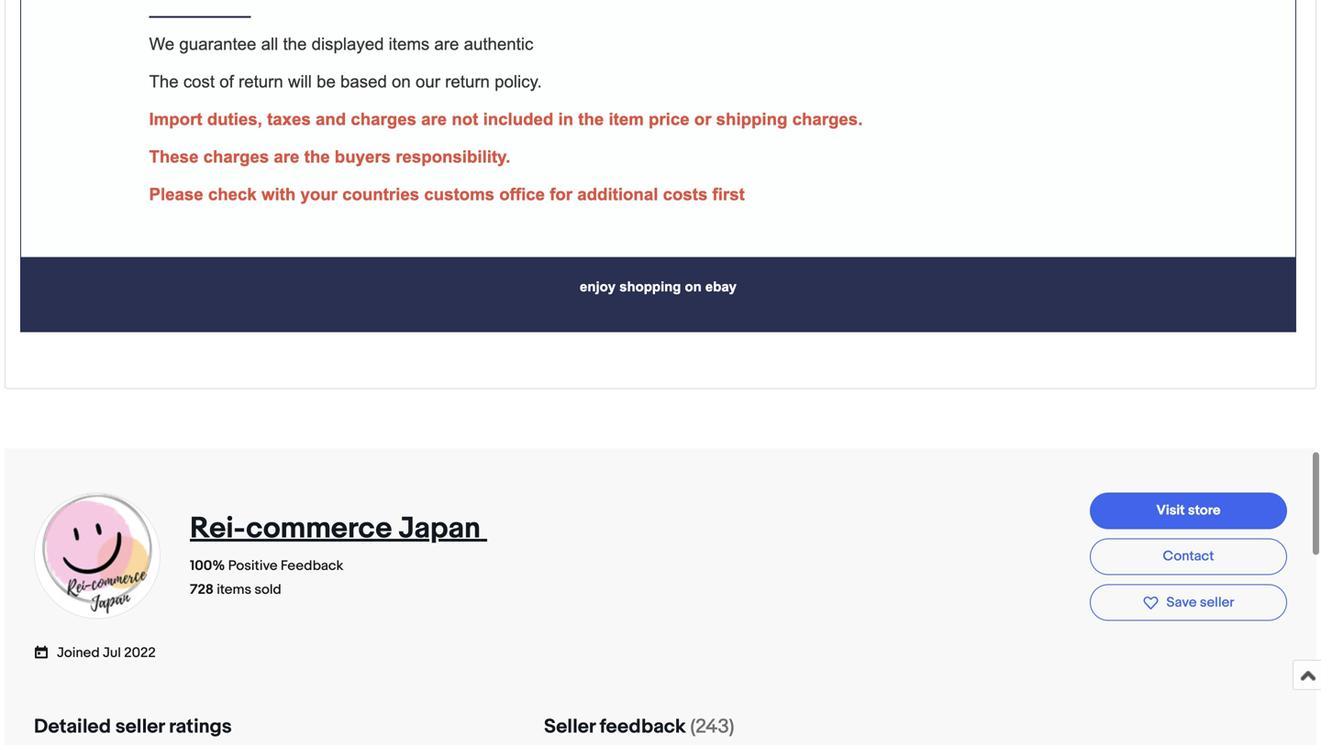 Task type: locate. For each thing, give the bounding box(es) containing it.
save seller
[[1167, 595, 1234, 611]]

joined
[[57, 646, 100, 662]]

seller
[[1200, 595, 1234, 611], [115, 716, 165, 739]]

seller left ratings on the left bottom of the page
[[115, 716, 165, 739]]

rei-commerce japan link
[[190, 511, 487, 547]]

seller inside button
[[1200, 595, 1234, 611]]

contact link
[[1090, 539, 1287, 576]]

rei-
[[190, 511, 246, 547]]

seller for detailed
[[115, 716, 165, 739]]

save
[[1167, 595, 1197, 611]]

0 vertical spatial seller
[[1200, 595, 1234, 611]]

detailed
[[34, 716, 111, 739]]

0 horizontal spatial seller
[[115, 716, 165, 739]]

1 horizontal spatial seller
[[1200, 595, 1234, 611]]

seller feedback (243)
[[544, 716, 734, 739]]

joined jul 2022
[[57, 646, 156, 662]]

text__icon wrapper image
[[34, 644, 57, 660]]

1 vertical spatial seller
[[115, 716, 165, 739]]

seller right the save
[[1200, 595, 1234, 611]]



Task type: vqa. For each thing, say whether or not it's contained in the screenshot.
Save up to 15% when you buy more Buy It Now
no



Task type: describe. For each thing, give the bounding box(es) containing it.
100%
[[190, 558, 225, 575]]

100% positive feedback 728 items sold
[[190, 558, 343, 599]]

items
[[217, 582, 251, 599]]

feedback
[[600, 716, 686, 739]]

ratings
[[169, 716, 232, 739]]

japan
[[399, 511, 481, 547]]

visit store link
[[1090, 493, 1287, 530]]

feedback
[[281, 558, 343, 575]]

2022
[[124, 646, 156, 662]]

positive
[[228, 558, 278, 575]]

store
[[1188, 503, 1221, 519]]

rei-commerce japan
[[190, 511, 481, 547]]

detailed seller ratings
[[34, 716, 232, 739]]

rei-commerce japan image
[[33, 492, 161, 621]]

seller
[[544, 716, 595, 739]]

visit store
[[1156, 503, 1221, 519]]

visit
[[1156, 503, 1185, 519]]

seller for save
[[1200, 595, 1234, 611]]

save seller button
[[1090, 585, 1287, 622]]

728
[[190, 582, 214, 599]]

commerce
[[246, 511, 392, 547]]

contact
[[1163, 549, 1214, 565]]

sold
[[255, 582, 281, 599]]

(243)
[[690, 716, 734, 739]]

jul
[[103, 646, 121, 662]]



